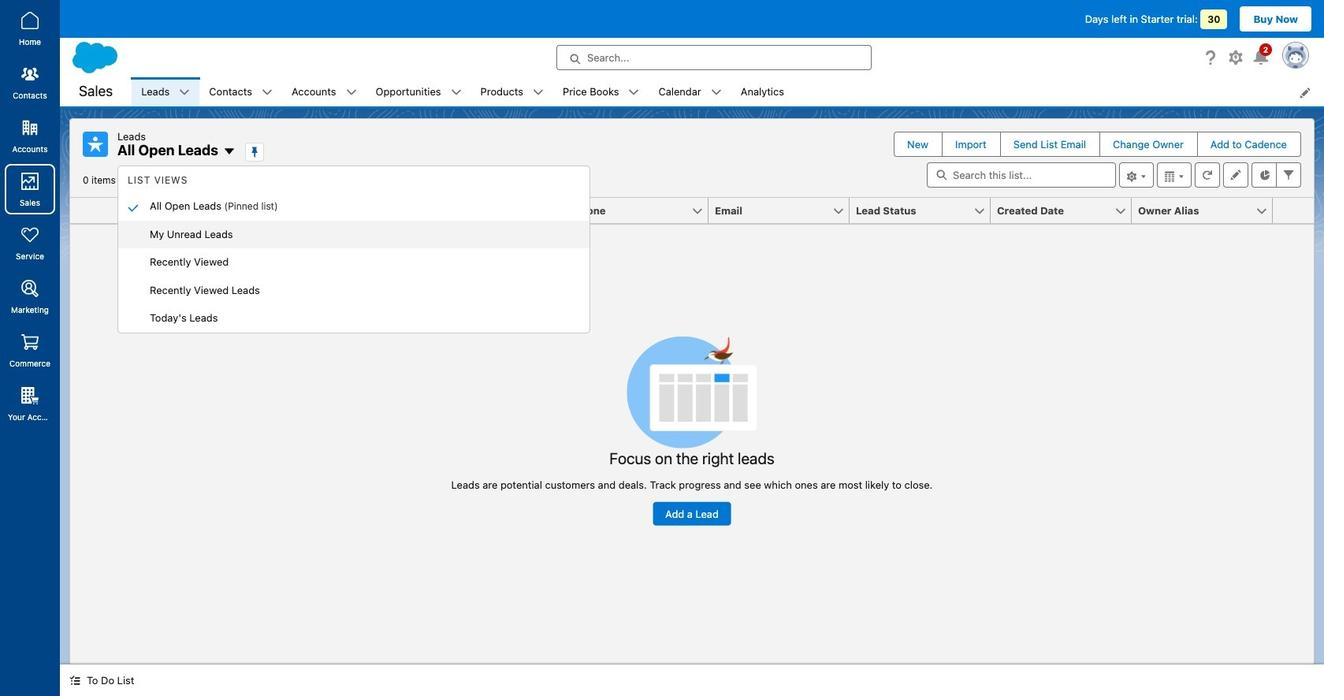 Task type: locate. For each thing, give the bounding box(es) containing it.
text default image inside all open leads|leads|list view element
[[223, 145, 236, 158]]

action element
[[1273, 198, 1314, 224]]

list
[[132, 77, 1324, 106]]

text default image
[[179, 87, 190, 98], [346, 87, 357, 98], [451, 87, 462, 98], [69, 675, 80, 686]]

Search All Open Leads list view. search field
[[927, 162, 1116, 188]]

7 list item from the left
[[649, 77, 731, 106]]

2 list item from the left
[[200, 77, 282, 106]]

item number element
[[70, 198, 117, 224]]

status
[[451, 336, 933, 526]]

cell inside all open leads|leads|list view element
[[117, 198, 143, 224]]

text default image
[[262, 87, 273, 98], [533, 87, 544, 98], [629, 87, 640, 98], [711, 87, 722, 98], [223, 145, 236, 158]]

cell
[[117, 198, 143, 224]]

action image
[[1273, 198, 1314, 223]]

list item
[[132, 77, 200, 106], [200, 77, 282, 106], [282, 77, 366, 106], [366, 77, 471, 106], [471, 77, 553, 106], [553, 77, 649, 106], [649, 77, 731, 106]]

created date element
[[991, 198, 1141, 224]]

email element
[[709, 198, 859, 224]]

leads | list views list box
[[118, 168, 590, 332]]

state/province element
[[426, 198, 577, 224]]

owner alias element
[[1132, 198, 1283, 224]]

item number image
[[70, 198, 117, 223]]



Task type: describe. For each thing, give the bounding box(es) containing it.
5 list item from the left
[[471, 77, 553, 106]]

4 list item from the left
[[366, 77, 471, 106]]

all open leads status
[[83, 174, 367, 186]]

1 list item from the left
[[132, 77, 200, 106]]

status inside all open leads|leads|list view element
[[451, 336, 933, 526]]

company element
[[285, 198, 436, 224]]

lead status element
[[850, 198, 1000, 224]]

all open leads|leads|list view element
[[69, 118, 1315, 665]]

6 list item from the left
[[553, 77, 649, 106]]

phone element
[[568, 198, 718, 224]]

name element
[[143, 198, 295, 224]]

3 list item from the left
[[282, 77, 366, 106]]



Task type: vqa. For each thing, say whether or not it's contained in the screenshot.
5th LIST ITEM
yes



